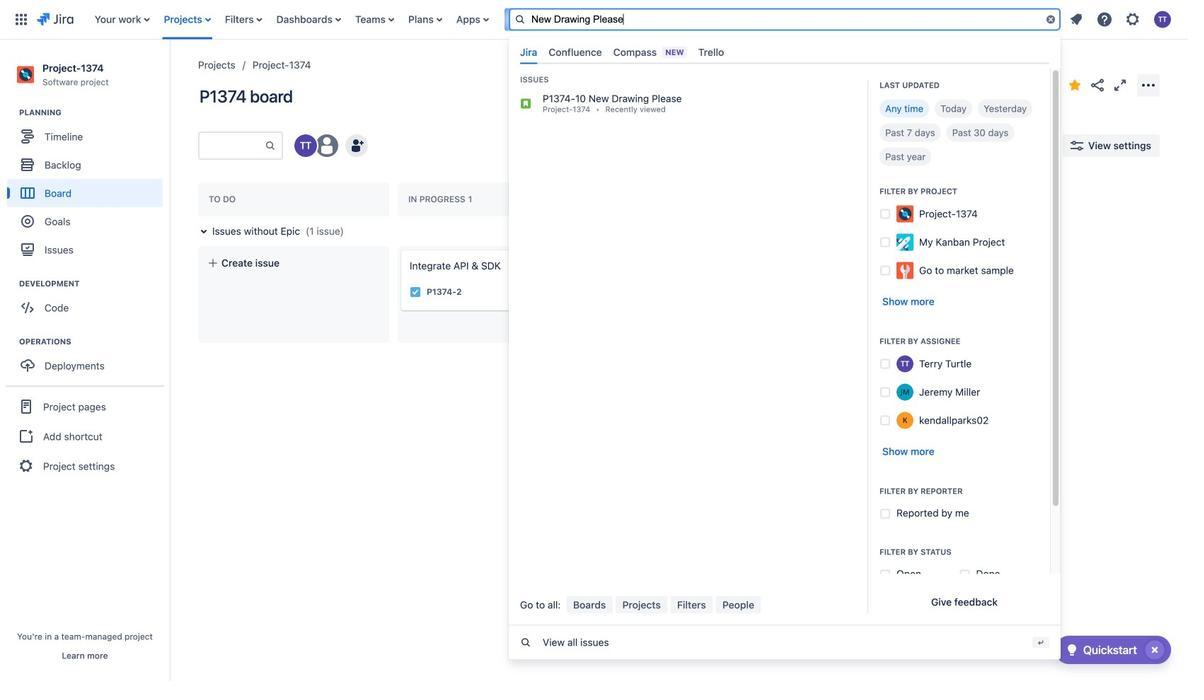 Task type: vqa. For each thing, say whether or not it's contained in the screenshot.
Jira image
yes



Task type: locate. For each thing, give the bounding box(es) containing it.
more image
[[1141, 77, 1158, 94]]

tab
[[515, 41, 543, 64], [543, 41, 608, 64], [693, 41, 730, 64]]

last updated option group
[[880, 100, 1039, 166]]

dismiss quickstart image
[[1144, 639, 1167, 662]]

2 heading from the top
[[19, 278, 169, 290]]

1 tab from the left
[[515, 41, 543, 64]]

Search Jira field
[[509, 8, 1061, 31]]

jira image
[[37, 11, 73, 28], [37, 11, 73, 28]]

1 heading from the top
[[19, 107, 169, 118]]

2 vertical spatial heading
[[19, 336, 169, 348]]

heading
[[19, 107, 169, 118], [19, 278, 169, 290], [19, 336, 169, 348]]

2 tab from the left
[[543, 41, 608, 64]]

None search field
[[509, 8, 1061, 31]]

clear search session image
[[1046, 14, 1057, 25]]

3 heading from the top
[[19, 336, 169, 348]]

list item
[[505, 0, 553, 39]]

help image
[[1097, 11, 1114, 28]]

group for development image
[[7, 278, 169, 327]]

banner
[[0, 0, 1189, 660]]

tab list
[[515, 41, 1056, 64]]

development image
[[2, 276, 19, 293]]

0 vertical spatial heading
[[19, 107, 169, 118]]

automation image
[[1041, 74, 1064, 96]]

group for 'planning' icon
[[7, 107, 169, 268]]

1 vertical spatial heading
[[19, 278, 169, 290]]

primary element
[[8, 0, 826, 39]]

list
[[88, 0, 826, 39], [1064, 7, 1180, 32]]

1 horizontal spatial list
[[1064, 7, 1180, 32]]

check image
[[1064, 642, 1081, 659]]

group
[[7, 107, 169, 268], [7, 278, 169, 327], [7, 336, 169, 385], [6, 386, 164, 487]]



Task type: describe. For each thing, give the bounding box(es) containing it.
planning image
[[2, 104, 19, 121]]

in progress element
[[409, 194, 475, 205]]

sidebar element
[[0, 40, 170, 682]]

3 tab from the left
[[693, 41, 730, 64]]

view settings image
[[1069, 137, 1086, 154]]

create issue image
[[392, 241, 409, 258]]

goal image
[[21, 215, 34, 228]]

0 horizontal spatial list
[[88, 0, 826, 39]]

operations image
[[2, 334, 19, 351]]

your profile and settings image
[[1155, 11, 1172, 28]]

enter full screen image
[[1112, 77, 1129, 94]]

heading for 'planning' icon
[[19, 107, 169, 118]]

Search this board text field
[[200, 133, 265, 159]]

search image
[[515, 14, 526, 25]]

star p1374 board image
[[1067, 77, 1084, 94]]

settings image
[[1125, 11, 1142, 28]]

group for operations "image"
[[7, 336, 169, 385]]

heading for development image
[[19, 278, 169, 290]]

notifications image
[[1068, 11, 1085, 28]]

sidebar navigation image
[[154, 57, 185, 85]]

add people image
[[348, 137, 365, 154]]

heading for operations "image"
[[19, 336, 169, 348]]

task image
[[410, 287, 421, 298]]

appswitcher icon image
[[13, 11, 30, 28]]

view all issues image
[[520, 638, 532, 649]]



